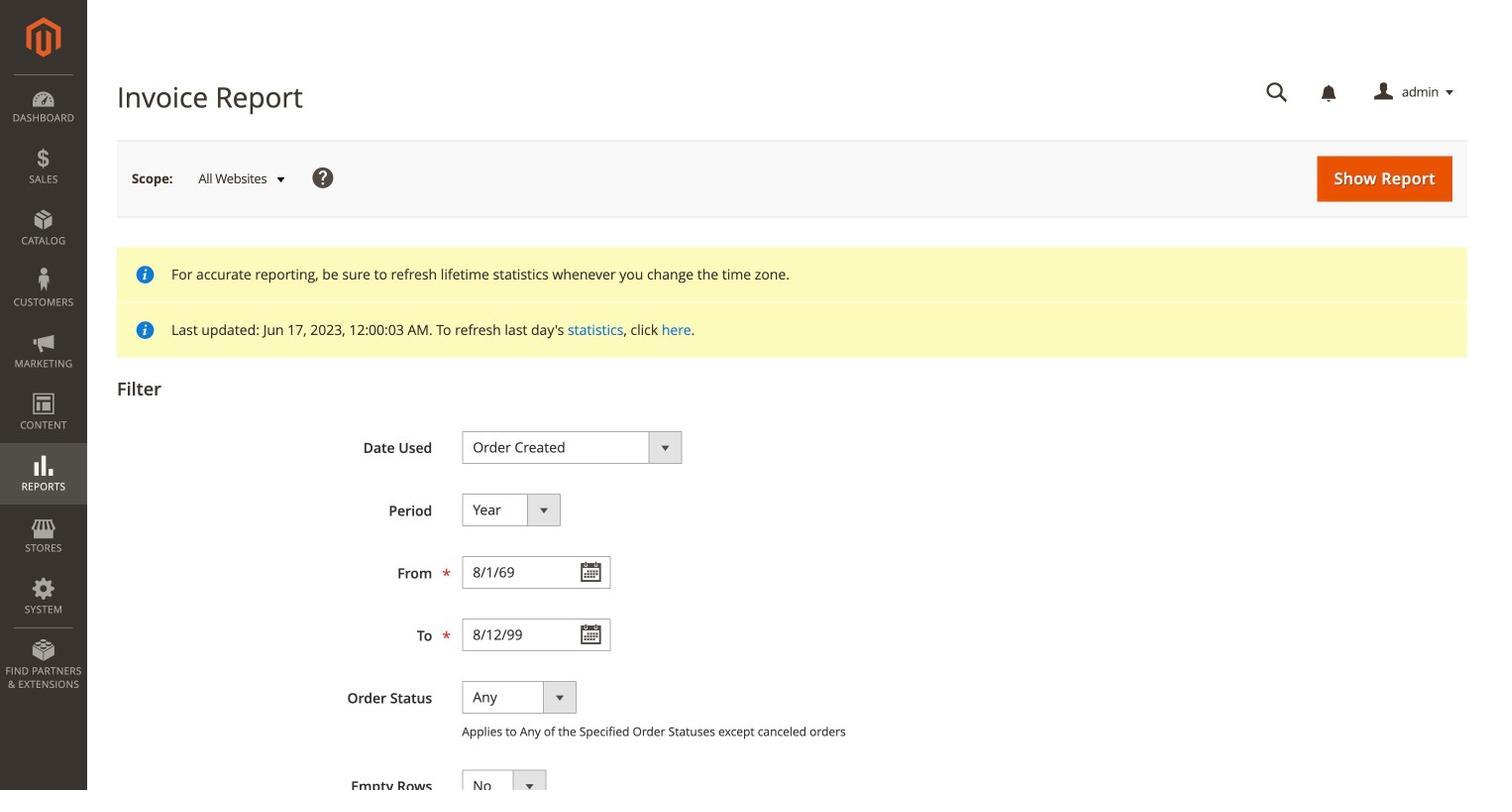 Task type: describe. For each thing, give the bounding box(es) containing it.
magento admin panel image
[[26, 17, 61, 57]]



Task type: vqa. For each thing, say whether or not it's contained in the screenshot.
From text box
no



Task type: locate. For each thing, give the bounding box(es) containing it.
None text field
[[1253, 75, 1303, 110]]

menu bar
[[0, 74, 87, 701]]

None text field
[[462, 556, 611, 589], [462, 619, 611, 651], [462, 556, 611, 589], [462, 619, 611, 651]]



